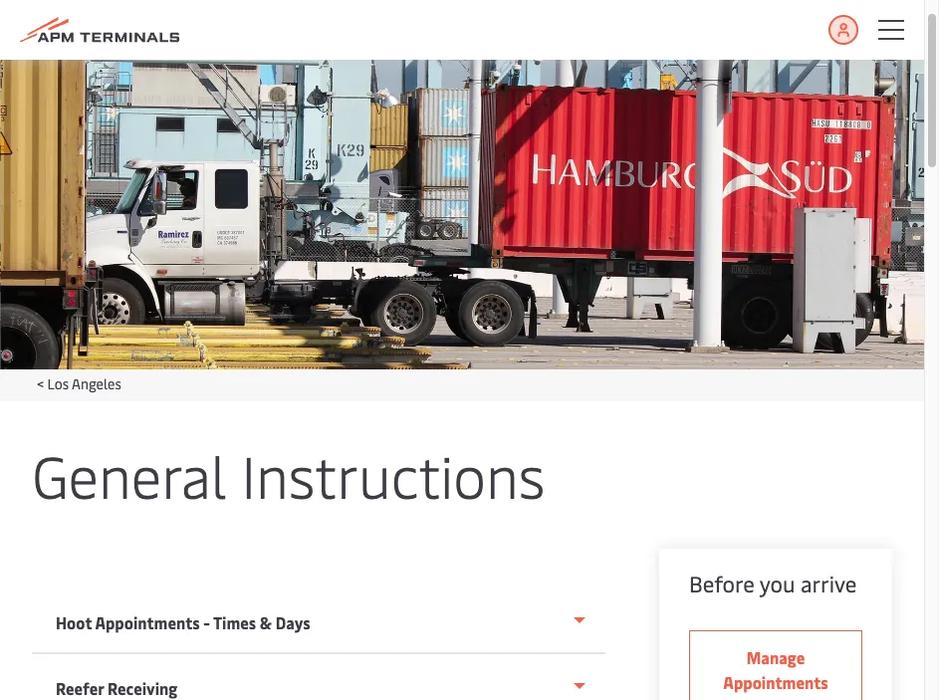Task type: vqa. For each thing, say whether or not it's contained in the screenshot.
the General
yes



Task type: locate. For each thing, give the bounding box(es) containing it.
instructions
[[242, 435, 545, 514]]

appointments
[[95, 612, 200, 634], [724, 672, 829, 694]]

appointments for hoot
[[95, 612, 200, 634]]

appointments left -
[[95, 612, 200, 634]]

1 horizontal spatial appointments
[[724, 672, 829, 694]]

appointments down manage
[[724, 672, 829, 694]]

appointments inside dropdown button
[[95, 612, 200, 634]]

reefer receiving button
[[32, 655, 606, 701]]

1 vertical spatial appointments
[[724, 672, 829, 694]]

0 vertical spatial appointments
[[95, 612, 200, 634]]

manage
[[747, 647, 805, 669]]

hoot appointments - times & days button
[[32, 589, 606, 655]]

reefer receiving
[[56, 678, 178, 700]]

general instructions
[[32, 435, 545, 514]]

<
[[37, 375, 44, 394]]

times
[[213, 612, 256, 634]]

0 horizontal spatial appointments
[[95, 612, 200, 634]]

-
[[204, 612, 210, 634]]

reefer
[[56, 678, 104, 700]]

manage appointments link
[[690, 631, 863, 701]]

general
[[32, 435, 227, 514]]



Task type: describe. For each thing, give the bounding box(es) containing it.
&
[[260, 612, 272, 634]]

receiving
[[108, 678, 178, 700]]

before
[[690, 569, 755, 599]]

angeles
[[72, 375, 121, 394]]

hoot
[[56, 612, 92, 634]]

manage appointments
[[724, 647, 829, 694]]

before you arrive
[[690, 569, 857, 599]]

days
[[276, 612, 311, 634]]

los angeles link
[[47, 375, 121, 394]]

arrive
[[801, 569, 857, 599]]

appointments for manage
[[724, 672, 829, 694]]

you
[[760, 569, 796, 599]]

driver information image
[[0, 11, 925, 370]]

hoot appointments - times & days
[[56, 612, 311, 634]]

< los angeles
[[37, 375, 121, 394]]

los
[[47, 375, 69, 394]]



